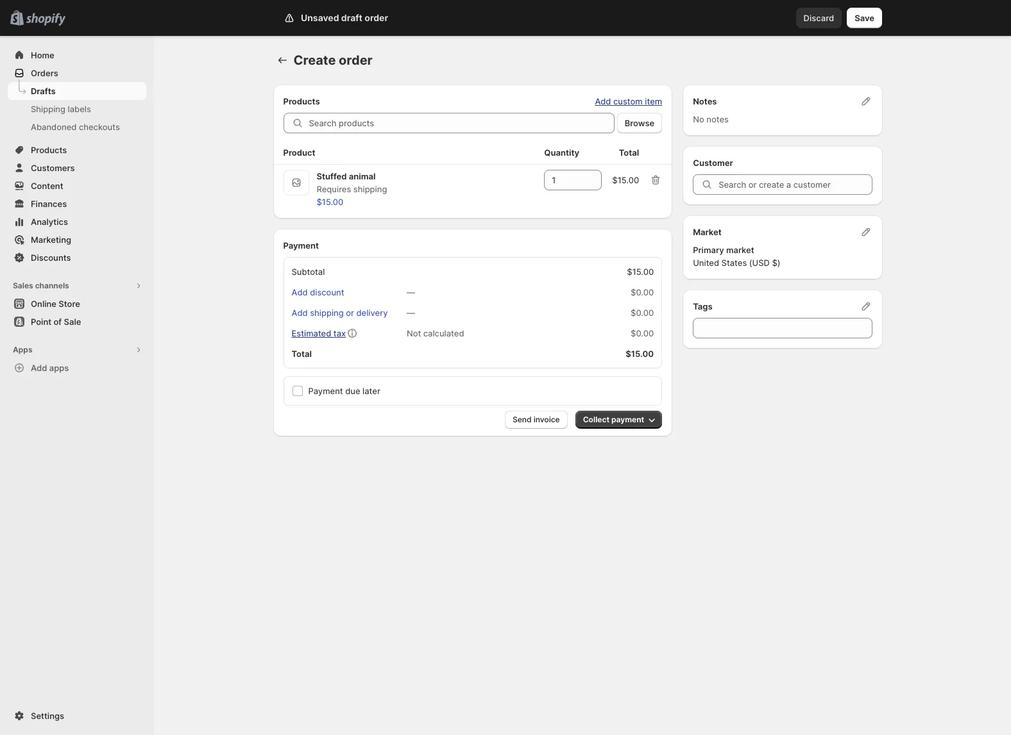 Task type: vqa. For each thing, say whether or not it's contained in the screenshot.
Payment associated with Payment
yes



Task type: describe. For each thing, give the bounding box(es) containing it.
1 horizontal spatial total
[[619, 148, 639, 158]]

abandoned
[[31, 122, 77, 132]]

notes
[[693, 96, 717, 107]]

sale
[[64, 317, 81, 327]]

add for add custom item
[[595, 96, 611, 107]]

product
[[283, 148, 315, 158]]

online store link
[[8, 295, 146, 313]]

primary
[[693, 245, 724, 255]]

stuffed animal requires shipping
[[317, 171, 387, 194]]

add apps button
[[8, 359, 146, 377]]

1 horizontal spatial products
[[283, 96, 320, 107]]

discard link
[[796, 8, 842, 28]]

search button
[[347, 8, 655, 28]]

shipping labels link
[[8, 100, 146, 118]]

add shipping or delivery
[[292, 308, 388, 318]]

online store button
[[0, 295, 154, 313]]

(usd
[[749, 258, 770, 268]]

discounts
[[31, 253, 71, 263]]

item
[[645, 96, 662, 107]]

point of sale link
[[8, 313, 146, 331]]

finances
[[31, 199, 67, 209]]

online store
[[31, 299, 80, 309]]

estimated tax button
[[284, 325, 354, 343]]

send
[[513, 415, 532, 425]]

content link
[[8, 177, 146, 195]]

invoice
[[534, 415, 560, 425]]

save button
[[847, 8, 882, 28]]

shipping
[[31, 104, 65, 114]]

customers
[[31, 163, 75, 173]]

sales channels
[[13, 281, 69, 291]]

marketing link
[[8, 231, 146, 249]]

abandoned checkouts
[[31, 122, 120, 132]]

browse button
[[617, 113, 662, 133]]

not calculated
[[407, 328, 464, 339]]

send invoice button
[[505, 411, 568, 429]]

no
[[693, 114, 704, 124]]

due
[[345, 386, 360, 396]]

customers link
[[8, 159, 146, 177]]

Search or create a customer text field
[[719, 175, 872, 195]]

analytics link
[[8, 213, 146, 231]]

$0.00 for add shipping or delivery
[[631, 308, 654, 318]]

customer
[[693, 158, 733, 168]]

add discount button
[[284, 284, 352, 302]]

payment for payment due later
[[308, 386, 343, 396]]

animal
[[349, 171, 376, 182]]

calculated
[[423, 328, 464, 339]]

primary market united states (usd $)
[[693, 245, 781, 268]]

not
[[407, 328, 421, 339]]

$0.00 for add discount
[[631, 287, 654, 298]]

home link
[[8, 46, 146, 64]]

estimated tax
[[292, 328, 346, 339]]

or
[[346, 308, 354, 318]]

add shipping or delivery button
[[284, 304, 396, 322]]

channels
[[35, 281, 69, 291]]

sales channels button
[[8, 277, 146, 295]]

point of sale button
[[0, 313, 154, 331]]

notes
[[707, 114, 729, 124]]

no notes
[[693, 114, 729, 124]]

abandoned checkouts link
[[8, 118, 146, 136]]

tax
[[334, 328, 346, 339]]

0 vertical spatial order
[[365, 12, 388, 23]]

add discount
[[292, 287, 344, 298]]

create order
[[294, 53, 373, 68]]

settings
[[31, 712, 64, 722]]

states
[[721, 258, 747, 268]]

add apps
[[31, 363, 69, 373]]

unsaved draft order
[[301, 12, 388, 23]]

subtotal
[[292, 267, 325, 277]]

of
[[54, 317, 62, 327]]

point
[[31, 317, 51, 327]]

add custom item
[[595, 96, 662, 107]]

store
[[59, 299, 80, 309]]

add custom item button
[[587, 92, 670, 110]]

apps
[[13, 345, 32, 355]]

products link
[[8, 141, 146, 159]]

home
[[31, 50, 54, 60]]

market
[[726, 245, 754, 255]]

$)
[[772, 258, 781, 268]]



Task type: locate. For each thing, give the bounding box(es) containing it.
1 vertical spatial total
[[292, 349, 312, 359]]

add up estimated
[[292, 308, 308, 318]]

0 vertical spatial $0.00
[[631, 287, 654, 298]]

1 vertical spatial order
[[339, 53, 373, 68]]

requires
[[317, 184, 351, 194]]

products
[[283, 96, 320, 107], [31, 145, 67, 155]]

checkouts
[[79, 122, 120, 132]]

0 horizontal spatial products
[[31, 145, 67, 155]]

create
[[294, 53, 336, 68]]

discard
[[804, 13, 834, 23]]

tags
[[693, 302, 713, 312]]

order right draft
[[365, 12, 388, 23]]

order right create
[[339, 53, 373, 68]]

None text field
[[693, 318, 872, 339]]

payment
[[611, 415, 644, 425]]

discount
[[310, 287, 344, 298]]

united
[[693, 258, 719, 268]]

0 vertical spatial —
[[407, 287, 415, 298]]

3 $0.00 from the top
[[631, 328, 654, 339]]

1 vertical spatial $0.00
[[631, 308, 654, 318]]

drafts link
[[8, 82, 146, 100]]

total down browse button
[[619, 148, 639, 158]]

collect
[[583, 415, 610, 425]]

Search products text field
[[309, 113, 614, 133]]

add for add apps
[[31, 363, 47, 373]]

orders link
[[8, 64, 146, 82]]

1 horizontal spatial shipping
[[353, 184, 387, 194]]

payment for payment
[[283, 241, 319, 251]]

point of sale
[[31, 317, 81, 327]]

payment left due
[[308, 386, 343, 396]]

sales
[[13, 281, 33, 291]]

payment up subtotal
[[283, 241, 319, 251]]

products inside products link
[[31, 145, 67, 155]]

orders
[[31, 68, 58, 78]]

quantity
[[544, 148, 579, 158]]

search
[[368, 13, 395, 23]]

products up customers
[[31, 145, 67, 155]]

add for add shipping or delivery
[[292, 308, 308, 318]]

browse
[[625, 118, 655, 128]]

stuffed
[[317, 171, 347, 182]]

draft
[[341, 12, 362, 23]]

$15.00 button
[[309, 193, 351, 211]]

collect payment button
[[575, 411, 662, 429]]

2 — from the top
[[407, 308, 415, 318]]

save
[[855, 13, 874, 23]]

— for add discount
[[407, 287, 415, 298]]

2 vertical spatial $0.00
[[631, 328, 654, 339]]

shipping inside button
[[310, 308, 344, 318]]

drafts
[[31, 86, 56, 96]]

$0.00
[[631, 287, 654, 298], [631, 308, 654, 318], [631, 328, 654, 339]]

0 vertical spatial total
[[619, 148, 639, 158]]

1 vertical spatial payment
[[308, 386, 343, 396]]

2 $0.00 from the top
[[631, 308, 654, 318]]

$15.00
[[612, 175, 639, 185], [317, 197, 343, 207], [627, 267, 654, 277], [626, 349, 654, 359]]

1 — from the top
[[407, 287, 415, 298]]

shipping inside the stuffed animal requires shipping
[[353, 184, 387, 194]]

products down create
[[283, 96, 320, 107]]

order
[[365, 12, 388, 23], [339, 53, 373, 68]]

add for add discount
[[292, 287, 308, 298]]

analytics
[[31, 217, 68, 227]]

1 vertical spatial products
[[31, 145, 67, 155]]

— for add shipping or delivery
[[407, 308, 415, 318]]

0 horizontal spatial total
[[292, 349, 312, 359]]

online
[[31, 299, 56, 309]]

total
[[619, 148, 639, 158], [292, 349, 312, 359]]

0 vertical spatial products
[[283, 96, 320, 107]]

custom
[[613, 96, 643, 107]]

add left the apps
[[31, 363, 47, 373]]

shopify image
[[26, 13, 66, 26]]

shipping labels
[[31, 104, 91, 114]]

0 horizontal spatial shipping
[[310, 308, 344, 318]]

total down estimated
[[292, 349, 312, 359]]

add left custom
[[595, 96, 611, 107]]

1 vertical spatial —
[[407, 308, 415, 318]]

shipping down discount on the left top of the page
[[310, 308, 344, 318]]

apps
[[49, 363, 69, 373]]

send invoice
[[513, 415, 560, 425]]

add inside "button"
[[292, 287, 308, 298]]

0 vertical spatial shipping
[[353, 184, 387, 194]]

labels
[[68, 104, 91, 114]]

estimated
[[292, 328, 331, 339]]

marketing
[[31, 235, 71, 245]]

shipping down animal
[[353, 184, 387, 194]]

content
[[31, 181, 63, 191]]

None number field
[[544, 170, 583, 191]]

add down subtotal
[[292, 287, 308, 298]]

payment due later
[[308, 386, 380, 396]]

1 $0.00 from the top
[[631, 287, 654, 298]]

0 vertical spatial payment
[[283, 241, 319, 251]]

shipping
[[353, 184, 387, 194], [310, 308, 344, 318]]

payment
[[283, 241, 319, 251], [308, 386, 343, 396]]

unsaved
[[301, 12, 339, 23]]

later
[[363, 386, 380, 396]]

$15.00 inside 'button'
[[317, 197, 343, 207]]

finances link
[[8, 195, 146, 213]]

add inside button
[[595, 96, 611, 107]]

1 vertical spatial shipping
[[310, 308, 344, 318]]

collect payment
[[583, 415, 644, 425]]

settings link
[[8, 708, 146, 726]]

market
[[693, 227, 722, 237]]

apps button
[[8, 341, 146, 359]]

delivery
[[356, 308, 388, 318]]

discounts link
[[8, 249, 146, 267]]



